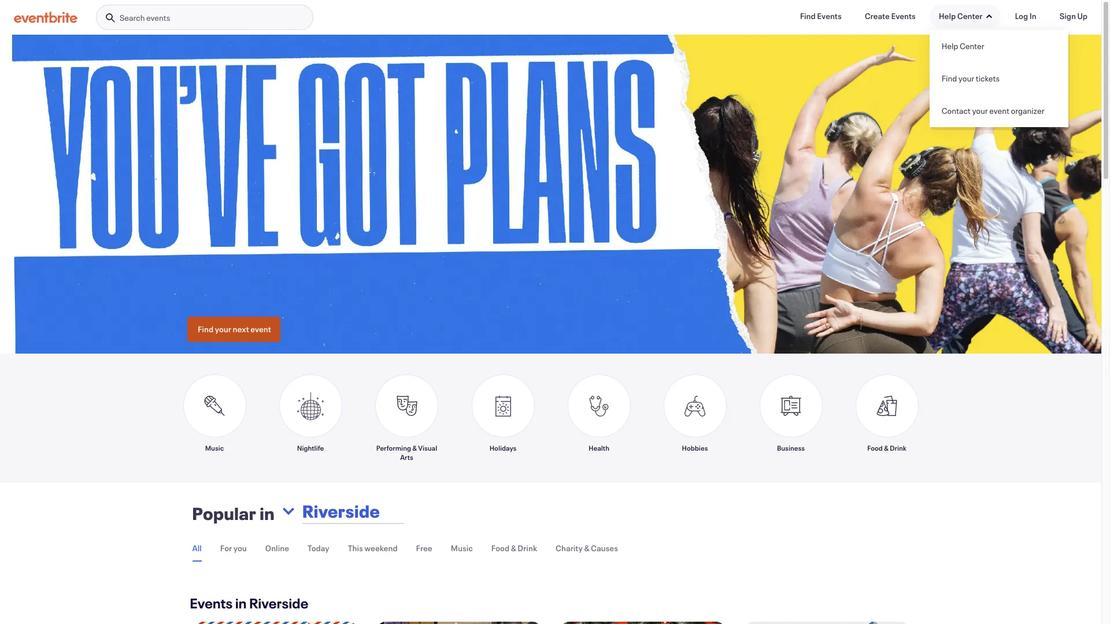 Task type: locate. For each thing, give the bounding box(es) containing it.
holidays link
[[472, 375, 535, 462]]

organizer
[[1011, 105, 1045, 116]]

your left next
[[215, 324, 231, 335]]

next
[[233, 324, 249, 335]]

in left the riverside
[[235, 595, 247, 613]]

find your next event
[[198, 324, 271, 335]]

help center link
[[930, 30, 1069, 62]]

hobbies
[[682, 444, 708, 453]]

1 vertical spatial center
[[960, 40, 985, 51]]

help up find your tickets at right top
[[942, 40, 959, 51]]

1 vertical spatial food
[[492, 543, 510, 554]]

diy seasonal decoration workshop primary image image
[[744, 623, 910, 625]]

charity & causes button
[[556, 536, 618, 561]]

you
[[234, 543, 247, 554]]

event
[[990, 105, 1010, 116], [251, 324, 271, 335]]

1 vertical spatial help center
[[942, 40, 985, 51]]

1 vertical spatial food & drink
[[492, 543, 537, 554]]

find for find your tickets
[[942, 73, 957, 84]]

contact your event organizer
[[942, 105, 1045, 116]]

1 horizontal spatial in
[[260, 503, 275, 525]]

performing & visual arts link
[[375, 375, 439, 462]]

&
[[413, 444, 417, 453], [884, 444, 889, 453], [511, 543, 516, 554], [584, 543, 590, 554]]

2 horizontal spatial events
[[892, 10, 916, 21]]

1 horizontal spatial food & drink
[[868, 444, 907, 453]]

1 vertical spatial event
[[251, 324, 271, 335]]

sb community christmas around the world primary image image
[[560, 623, 726, 625]]

find for find events
[[800, 10, 816, 21]]

performing
[[376, 444, 411, 453]]

1 horizontal spatial music
[[451, 543, 473, 554]]

1 vertical spatial find
[[942, 73, 957, 84]]

for you
[[220, 543, 247, 554]]

for you button
[[220, 536, 247, 561]]

0 horizontal spatial drink
[[518, 543, 537, 554]]

& inside performing & visual arts
[[413, 444, 417, 453]]

find inside submenu element
[[942, 73, 957, 84]]

0 horizontal spatial find
[[198, 324, 214, 335]]

events down "all" button
[[190, 595, 233, 613]]

help center
[[939, 10, 983, 21], [942, 40, 985, 51]]

1 vertical spatial in
[[235, 595, 247, 613]]

help right create events on the top right
[[939, 10, 956, 21]]

2 vertical spatial find
[[198, 324, 214, 335]]

events right create
[[892, 10, 916, 21]]

0 vertical spatial drink
[[890, 444, 907, 453]]

submenu element
[[930, 30, 1069, 127]]

popular
[[192, 503, 256, 525]]

events for create events
[[892, 10, 916, 21]]

business link
[[760, 375, 823, 462]]

music
[[205, 444, 224, 453], [451, 543, 473, 554]]

find events link
[[791, 5, 851, 28]]

in
[[260, 503, 275, 525], [235, 595, 247, 613]]

help center up help center link
[[939, 10, 983, 21]]

1 vertical spatial drink
[[518, 543, 537, 554]]

drink
[[890, 444, 907, 453], [518, 543, 537, 554]]

0 horizontal spatial event
[[251, 324, 271, 335]]

search
[[120, 12, 145, 23]]

0 vertical spatial in
[[260, 503, 275, 525]]

0 vertical spatial event
[[990, 105, 1010, 116]]

help center up find your tickets at right top
[[942, 40, 985, 51]]

1 vertical spatial your
[[972, 105, 988, 116]]

1 horizontal spatial food
[[868, 444, 883, 453]]

business
[[777, 444, 805, 453]]

your right the contact
[[972, 105, 988, 116]]

events in riverside
[[190, 595, 309, 613]]

eventbrite image
[[14, 12, 78, 23]]

0 vertical spatial help center
[[939, 10, 983, 21]]

0 horizontal spatial food
[[492, 543, 510, 554]]

0 horizontal spatial events
[[190, 595, 233, 613]]

food & drink button
[[492, 536, 537, 561]]

help center inside submenu element
[[942, 40, 985, 51]]

center up find your tickets at right top
[[960, 40, 985, 51]]

0 horizontal spatial music
[[205, 444, 224, 453]]

your
[[959, 73, 975, 84], [972, 105, 988, 116], [215, 324, 231, 335]]

0 vertical spatial food
[[868, 444, 883, 453]]

this
[[348, 543, 363, 554]]

0 horizontal spatial in
[[235, 595, 247, 613]]

1 vertical spatial music
[[451, 543, 473, 554]]

event right next
[[251, 324, 271, 335]]

food
[[868, 444, 883, 453], [492, 543, 510, 554]]

events
[[817, 10, 842, 21], [892, 10, 916, 21], [190, 595, 233, 613]]

your for tickets
[[959, 73, 975, 84]]

2 horizontal spatial find
[[942, 73, 957, 84]]

0 vertical spatial your
[[959, 73, 975, 84]]

your left tickets at the right of page
[[959, 73, 975, 84]]

nightlife
[[297, 444, 324, 453]]

contact your event organizer link
[[930, 95, 1069, 127]]

music link
[[183, 375, 246, 462]]

1 horizontal spatial find
[[800, 10, 816, 21]]

food & drink
[[868, 444, 907, 453], [492, 543, 537, 554]]

None text field
[[299, 494, 512, 531]]

center up help center link
[[958, 10, 983, 21]]

1 horizontal spatial drink
[[890, 444, 907, 453]]

holidays
[[490, 444, 517, 453]]

in up online button
[[260, 503, 275, 525]]

sign
[[1060, 10, 1076, 21]]

performing & visual arts
[[376, 444, 437, 462]]

free
[[416, 543, 432, 554]]

events left create
[[817, 10, 842, 21]]

0 vertical spatial find
[[800, 10, 816, 21]]

in
[[1030, 10, 1037, 21]]

help
[[939, 10, 956, 21], [942, 40, 959, 51]]

find
[[800, 10, 816, 21], [942, 73, 957, 84], [198, 324, 214, 335]]

socal etsy guild market riverside november 2023 primary image image
[[376, 623, 542, 625]]

0 vertical spatial food & drink
[[868, 444, 907, 453]]

2 vertical spatial your
[[215, 324, 231, 335]]

1 vertical spatial help
[[942, 40, 959, 51]]

1 horizontal spatial events
[[817, 10, 842, 21]]

your for event
[[972, 105, 988, 116]]

1 horizontal spatial event
[[990, 105, 1010, 116]]

event left organizer
[[990, 105, 1010, 116]]

food inside button
[[492, 543, 510, 554]]

center
[[958, 10, 983, 21], [960, 40, 985, 51]]



Task type: vqa. For each thing, say whether or not it's contained in the screenshot.
the We'll
no



Task type: describe. For each thing, give the bounding box(es) containing it.
search events button
[[96, 5, 313, 31]]

log in link
[[1006, 5, 1046, 28]]

contact
[[942, 105, 971, 116]]

create events link
[[856, 5, 925, 28]]

find your tickets link
[[930, 62, 1069, 95]]

2023 ctc holiday reception in riverside primary image image
[[192, 623, 358, 625]]

online button
[[265, 536, 289, 561]]

find events
[[800, 10, 842, 21]]

arts
[[400, 453, 413, 462]]

log
[[1015, 10, 1028, 21]]

in for popular
[[260, 503, 275, 525]]

find for find your next event
[[198, 324, 214, 335]]

homepage header image
[[0, 35, 1110, 354]]

today
[[308, 543, 329, 554]]

music button
[[451, 536, 473, 561]]

sign up
[[1060, 10, 1088, 21]]

nightlife link
[[279, 375, 342, 462]]

hobbies link
[[664, 375, 727, 462]]

0 vertical spatial music
[[205, 444, 224, 453]]

food & drink link
[[856, 375, 919, 462]]

causes
[[591, 543, 618, 554]]

0 vertical spatial center
[[958, 10, 983, 21]]

search events
[[120, 12, 170, 23]]

this weekend
[[348, 543, 398, 554]]

health link
[[568, 375, 631, 462]]

find your tickets
[[942, 73, 1000, 84]]

popular in
[[192, 503, 275, 525]]

all button
[[192, 536, 202, 562]]

help inside submenu element
[[942, 40, 959, 51]]

event inside submenu element
[[990, 105, 1010, 116]]

events for find events
[[817, 10, 842, 21]]

create
[[865, 10, 890, 21]]

find your next event link
[[187, 317, 280, 343]]

tickets
[[976, 73, 1000, 84]]

up
[[1078, 10, 1088, 21]]

events
[[146, 12, 170, 23]]

for
[[220, 543, 232, 554]]

weekend
[[365, 543, 398, 554]]

your for next
[[215, 324, 231, 335]]

sign up link
[[1051, 5, 1097, 28]]

drink inside button
[[518, 543, 537, 554]]

charity & causes
[[556, 543, 618, 554]]

0 horizontal spatial food & drink
[[492, 543, 537, 554]]

free button
[[416, 536, 432, 561]]

today button
[[308, 536, 329, 561]]

charity
[[556, 543, 583, 554]]

log in
[[1015, 10, 1037, 21]]

this weekend button
[[348, 536, 398, 561]]

riverside
[[249, 595, 309, 613]]

all
[[192, 543, 202, 554]]

center inside submenu element
[[960, 40, 985, 51]]

online
[[265, 543, 289, 554]]

create events
[[865, 10, 916, 21]]

in for events
[[235, 595, 247, 613]]

health
[[589, 444, 610, 453]]

visual
[[418, 444, 437, 453]]

0 vertical spatial help
[[939, 10, 956, 21]]



